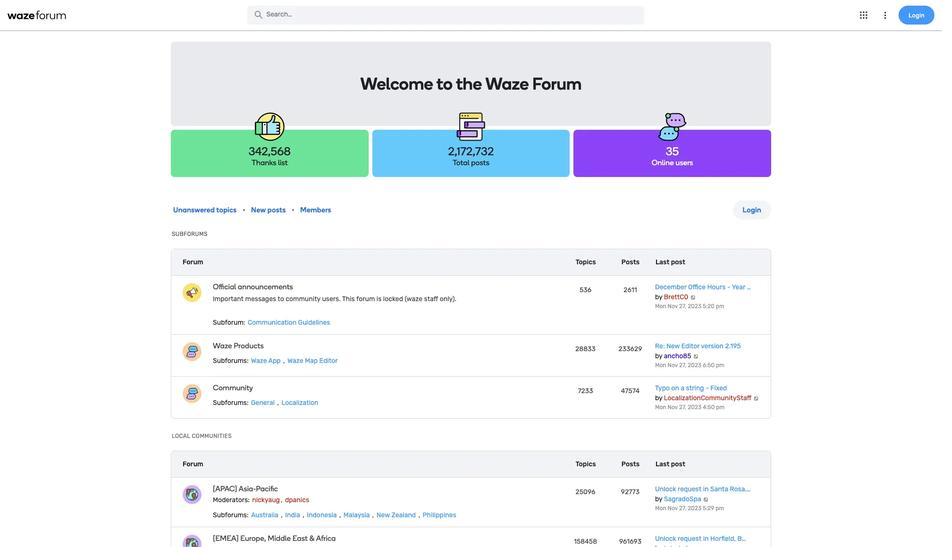 Task type: vqa. For each thing, say whether or not it's contained in the screenshot.
Localization link
yes



Task type: describe. For each thing, give the bounding box(es) containing it.
233629
[[619, 345, 642, 353]]

35 online users
[[652, 144, 693, 167]]

localization link
[[281, 399, 319, 407]]

santa
[[710, 485, 728, 493]]

welcome to the waze forum
[[360, 74, 582, 94]]

7233
[[578, 387, 593, 395]]

typo on a string - fixed link
[[655, 384, 727, 392]]

localization
[[282, 399, 318, 407]]

view the latest post image for community
[[753, 396, 759, 401]]

community
[[213, 383, 253, 392]]

europe,
[[240, 534, 266, 543]]

ancho85
[[664, 352, 691, 360]]

december office hours - year … link
[[655, 283, 751, 291]]

subforums: for waze products
[[213, 357, 249, 365]]

[apac]
[[213, 484, 237, 493]]

2023 for waze products
[[688, 362, 702, 369]]

posts for waze products
[[622, 258, 640, 266]]

forum locked image for official announcements
[[183, 283, 202, 302]]

nickyaug link
[[251, 496, 281, 504]]

- inside typo on a string - fixed by localizationcommunitystaff
[[706, 384, 709, 392]]

map
[[305, 357, 318, 365]]

b…
[[738, 535, 746, 543]]

[apac] asia-pacific link
[[213, 484, 485, 493]]

pm for [apac] asia-pacific
[[716, 505, 724, 512]]

nov for [apac] asia-pacific
[[668, 505, 678, 512]]

1 horizontal spatial to
[[437, 74, 453, 94]]

australia
[[251, 511, 278, 519]]

waze left app
[[251, 357, 267, 365]]

middle
[[268, 534, 291, 543]]

posts
[[471, 158, 490, 167]]

unlock request in santa rosa,… link
[[655, 485, 751, 493]]

brettc0
[[664, 293, 688, 301]]

dpanics
[[285, 496, 309, 504]]

6:50
[[703, 362, 715, 369]]

staff
[[424, 295, 438, 303]]

communication
[[248, 319, 297, 327]]

nov for community
[[668, 404, 678, 411]]

important
[[213, 295, 244, 303]]

thanks
[[252, 158, 276, 167]]

malaysia
[[344, 511, 370, 519]]

mon for waze products
[[655, 362, 666, 369]]

request for horfield,
[[678, 535, 702, 543]]

version
[[701, 342, 724, 350]]

asia-
[[239, 484, 256, 493]]

year
[[732, 283, 745, 291]]

localizationcommunitystaff
[[664, 394, 752, 402]]

5:29
[[703, 505, 714, 512]]

waze products
[[213, 341, 264, 350]]

unlock request in horfield, b… link
[[655, 535, 746, 543]]

0 vertical spatial forum
[[533, 74, 582, 94]]

2,172,732
[[448, 144, 494, 158]]

office
[[688, 283, 706, 291]]

locked
[[383, 295, 403, 303]]

mon for [apac] asia-pacific
[[655, 505, 666, 512]]

zealand
[[392, 511, 416, 519]]

mon nov 27, 2023 6:50 pm
[[655, 362, 725, 369]]

view the latest post image for waze products
[[693, 354, 699, 359]]

philippines link
[[422, 511, 457, 519]]

, right general
[[277, 399, 279, 407]]

brettc0 link
[[664, 293, 688, 301]]

request for santa
[[678, 485, 702, 493]]

on
[[672, 384, 679, 392]]

a
[[681, 384, 685, 392]]

official
[[213, 282, 236, 291]]

2,172,732 total posts
[[448, 144, 494, 167]]

forum for official announcements
[[183, 258, 203, 266]]

december
[[655, 283, 687, 291]]

pm for community
[[716, 404, 725, 411]]

subforums
[[172, 231, 208, 237]]

342,568 thanks list
[[249, 144, 291, 167]]

unlock request in horfield, b…
[[655, 535, 746, 543]]

subforum:
[[213, 319, 245, 327]]

2023 for community
[[688, 404, 702, 411]]

products
[[234, 341, 264, 350]]

communication guidelines link
[[247, 319, 331, 327]]

1 vertical spatial editor
[[319, 357, 338, 365]]

december office hours - year … by brettc0
[[655, 283, 751, 301]]

by inside "unlock request in santa rosa,… by sagradospa"
[[655, 495, 663, 503]]

indonesia
[[307, 511, 337, 519]]

27, for waze products
[[679, 362, 687, 369]]

2023 for official announcements
[[688, 303, 702, 310]]

- inside december office hours - year … by brettc0
[[727, 283, 731, 291]]

east
[[293, 534, 308, 543]]

158458
[[574, 538, 597, 546]]

localizationcommunitystaff link
[[664, 394, 752, 402]]

in for horfield,
[[703, 535, 709, 543]]

waze down subforum:
[[213, 341, 232, 350]]

topics for [emea] europe, middle east & africa
[[576, 460, 596, 468]]

australia link
[[250, 511, 279, 519]]

communities
[[192, 433, 232, 440]]

342,568
[[249, 144, 291, 158]]

last for waze products
[[656, 258, 670, 266]]

27, for community
[[679, 404, 687, 411]]

…
[[747, 283, 751, 291]]

ancho85 link
[[664, 352, 691, 360]]

, right app
[[283, 357, 285, 365]]

community link
[[213, 383, 485, 392]]

official announcements important messages to community users. this forum is locked (waze staff only).
[[213, 282, 456, 303]]

the
[[456, 74, 482, 94]]

subforums: for community
[[213, 399, 249, 407]]

by inside typo on a string - fixed by localizationcommunitystaff
[[655, 394, 663, 402]]

official announcements link
[[213, 282, 485, 291]]

no unread posts image
[[183, 485, 202, 504]]

unlock for unlock request in santa rosa,… by sagradospa
[[655, 485, 676, 493]]

last post for waze products
[[656, 258, 685, 266]]

25096
[[576, 488, 596, 496]]

users
[[676, 158, 693, 167]]



Task type: locate. For each thing, give the bounding box(es) containing it.
1 mon from the top
[[655, 303, 666, 310]]

new inside re: new editor version 2.195 by ancho85
[[667, 342, 680, 350]]

3 2023 from the top
[[688, 404, 702, 411]]

2 forum locked image from the top
[[183, 535, 202, 547]]

subforums: waze app , waze map editor
[[213, 357, 338, 365]]

nov for official announcements
[[668, 303, 678, 310]]

2023 left 5:20
[[688, 303, 702, 310]]

guidelines
[[298, 319, 330, 327]]

community
[[286, 295, 321, 303]]

forum for [apac] asia-pacific
[[183, 460, 203, 468]]

27, down a
[[679, 404, 687, 411]]

in
[[703, 485, 709, 493], [703, 535, 709, 543]]

2 in from the top
[[703, 535, 709, 543]]

1 2023 from the top
[[688, 303, 702, 310]]

request inside "unlock request in santa rosa,… by sagradospa"
[[678, 485, 702, 493]]

this
[[342, 295, 355, 303]]

pm right 5:20
[[716, 303, 725, 310]]

waze right the
[[486, 74, 529, 94]]

last post up sagradospa
[[656, 460, 685, 468]]

post
[[671, 258, 685, 266], [671, 460, 685, 468]]

to down announcements
[[278, 295, 284, 303]]

1 by from the top
[[655, 293, 663, 301]]

by
[[655, 293, 663, 301], [655, 352, 663, 360], [655, 394, 663, 402], [655, 495, 663, 503]]

, right zealand
[[419, 511, 420, 519]]

users.
[[322, 295, 341, 303]]

editor
[[682, 342, 700, 350], [319, 357, 338, 365]]

in inside "unlock request in santa rosa,… by sagradospa"
[[703, 485, 709, 493]]

2 27, from the top
[[679, 362, 687, 369]]

1 vertical spatial view the latest post image
[[703, 497, 709, 502]]

announcements
[[238, 282, 293, 291]]

waze app link
[[250, 357, 282, 365]]

1 vertical spatial new
[[377, 511, 390, 519]]

in left santa
[[703, 485, 709, 493]]

1 horizontal spatial -
[[727, 283, 731, 291]]

re: new editor version 2.195 by ancho85
[[655, 342, 741, 360]]

0 vertical spatial last post
[[656, 258, 685, 266]]

unlock request in santa rosa,… by sagradospa
[[655, 485, 751, 503]]

sagradospa
[[664, 495, 701, 503]]

general
[[251, 399, 275, 407]]

forum locked image left official
[[183, 283, 202, 302]]

mon down sagradospa link
[[655, 505, 666, 512]]

0 horizontal spatial view the latest post image
[[693, 354, 699, 359]]

1 vertical spatial subforums:
[[213, 399, 249, 407]]

by inside december office hours - year … by brettc0
[[655, 293, 663, 301]]

by down the typo
[[655, 394, 663, 402]]

unlock up sagradospa link
[[655, 485, 676, 493]]

4 2023 from the top
[[688, 505, 702, 512]]

0 horizontal spatial to
[[278, 295, 284, 303]]

4 27, from the top
[[679, 505, 687, 512]]

2611
[[624, 286, 637, 294]]

view the latest post image
[[693, 354, 699, 359], [753, 396, 759, 401]]

1 unlock from the top
[[655, 485, 676, 493]]

, right the malaysia
[[372, 511, 374, 519]]

unlock right 961693
[[655, 535, 676, 543]]

0 vertical spatial last
[[656, 258, 670, 266]]

, inside '[apac] asia-pacific moderators: nickyaug , dpanics'
[[281, 496, 283, 504]]

0 vertical spatial -
[[727, 283, 731, 291]]

mon for official announcements
[[655, 303, 666, 310]]

last post
[[656, 258, 685, 266], [656, 460, 685, 468]]

0 vertical spatial new
[[667, 342, 680, 350]]

2 last from the top
[[656, 460, 670, 468]]

nov down brettc0 at the bottom right of the page
[[668, 303, 678, 310]]

1 last post from the top
[[656, 258, 685, 266]]

nov down on
[[668, 404, 678, 411]]

2 vertical spatial subforums:
[[213, 511, 249, 519]]

1 subforums: from the top
[[213, 357, 249, 365]]

is
[[377, 295, 382, 303]]

nickyaug
[[252, 496, 280, 504]]

1 posts from the top
[[622, 258, 640, 266]]

3 mon from the top
[[655, 404, 666, 411]]

0 vertical spatial forum locked image
[[183, 283, 202, 302]]

1 in from the top
[[703, 485, 709, 493]]

1 horizontal spatial •
[[292, 207, 294, 214]]

by down december
[[655, 293, 663, 301]]

0 horizontal spatial editor
[[319, 357, 338, 365]]

1 vertical spatial request
[[678, 535, 702, 543]]

2023 left 4:50
[[688, 404, 702, 411]]

0 horizontal spatial •
[[243, 207, 245, 214]]

editor right map
[[319, 357, 338, 365]]

local communities
[[172, 433, 232, 440]]

1 vertical spatial post
[[671, 460, 685, 468]]

typo on a string - fixed by localizationcommunitystaff
[[655, 384, 752, 402]]

2 unlock from the top
[[655, 535, 676, 543]]

1 vertical spatial in
[[703, 535, 709, 543]]

27,
[[679, 303, 687, 310], [679, 362, 687, 369], [679, 404, 687, 411], [679, 505, 687, 512]]

mon down brettc0 at the bottom right of the page
[[655, 303, 666, 310]]

0 vertical spatial view the latest post image
[[693, 354, 699, 359]]

pm
[[716, 303, 725, 310], [716, 362, 725, 369], [716, 404, 725, 411], [716, 505, 724, 512]]

2 by from the top
[[655, 352, 663, 360]]

mon for community
[[655, 404, 666, 411]]

0 vertical spatial in
[[703, 485, 709, 493]]

1 horizontal spatial editor
[[682, 342, 700, 350]]

indonesia link
[[306, 511, 338, 519]]

list
[[278, 158, 288, 167]]

nov down ancho85
[[668, 362, 678, 369]]

2 vertical spatial forum
[[183, 460, 203, 468]]

1 topics from the top
[[576, 258, 596, 266]]

1 vertical spatial -
[[706, 384, 709, 392]]

dpanics link
[[284, 496, 310, 504]]

1 horizontal spatial view the latest post image
[[753, 396, 759, 401]]

welcome
[[360, 74, 433, 94]]

in for santa
[[703, 485, 709, 493]]

1 vertical spatial view the latest post image
[[753, 396, 759, 401]]

philippines
[[423, 511, 456, 519]]

view the latest post image
[[690, 295, 696, 300], [703, 497, 709, 502]]

posts up 2611
[[622, 258, 640, 266]]

forum locked image
[[183, 283, 202, 302], [183, 535, 202, 547]]

moderators:
[[213, 496, 250, 504]]

0 vertical spatial to
[[437, 74, 453, 94]]

2023 left 5:29
[[688, 505, 702, 512]]

0 vertical spatial topics
[[576, 258, 596, 266]]

app
[[268, 357, 281, 365]]

1 vertical spatial last post
[[656, 460, 685, 468]]

by left sagradospa link
[[655, 495, 663, 503]]

by inside re: new editor version 2.195 by ancho85
[[655, 352, 663, 360]]

2 topics from the top
[[576, 460, 596, 468]]

3 27, from the top
[[679, 404, 687, 411]]

mon down the typo
[[655, 404, 666, 411]]

post up unlock request in santa rosa,… "link"
[[671, 460, 685, 468]]

forum locked image for [emea] europe, middle east & africa
[[183, 535, 202, 547]]

string
[[686, 384, 704, 392]]

messages
[[245, 295, 276, 303]]

2023 left 6:50
[[688, 362, 702, 369]]

editor up ancho85 link
[[682, 342, 700, 350]]

pm right 4:50
[[716, 404, 725, 411]]

posts
[[622, 258, 640, 266], [622, 460, 640, 468]]

online
[[652, 158, 674, 167]]

local
[[172, 433, 190, 440]]

pm right 5:29
[[716, 505, 724, 512]]

fixed
[[711, 384, 727, 392]]

post up december
[[671, 258, 685, 266]]

1 nov from the top
[[668, 303, 678, 310]]

3 by from the top
[[655, 394, 663, 402]]

2 posts from the top
[[622, 460, 640, 468]]

to inside official announcements important messages to community users. this forum is locked (waze staff only).
[[278, 295, 284, 303]]

pm right 6:50
[[716, 362, 725, 369]]

mon nov 27, 2023 4:50 pm
[[655, 404, 725, 411]]

request up sagradospa
[[678, 485, 702, 493]]

, left "india" link
[[281, 511, 283, 519]]

editor inside re: new editor version 2.195 by ancho85
[[682, 342, 700, 350]]

2.195
[[725, 342, 741, 350]]

- up the "localizationcommunitystaff" link
[[706, 384, 709, 392]]

view the latest post image for waze products
[[690, 295, 696, 300]]

view the latest post image up 5:29
[[703, 497, 709, 502]]

4 by from the top
[[655, 495, 663, 503]]

536
[[580, 286, 592, 294]]

to
[[437, 74, 453, 94], [278, 295, 284, 303]]

1 request from the top
[[678, 485, 702, 493]]

92773
[[621, 488, 640, 496]]

subforums: down "waze products"
[[213, 357, 249, 365]]

topics up 25096
[[576, 460, 596, 468]]

new up ancho85
[[667, 342, 680, 350]]

1 vertical spatial to
[[278, 295, 284, 303]]

post for [emea] europe, middle east & africa
[[671, 460, 685, 468]]

1 post from the top
[[671, 258, 685, 266]]

topics for waze products
[[576, 258, 596, 266]]

2 mon from the top
[[655, 362, 666, 369]]

2 2023 from the top
[[688, 362, 702, 369]]

last up sagradospa
[[656, 460, 670, 468]]

hours
[[707, 283, 726, 291]]

1 • from the left
[[243, 207, 245, 214]]

0 horizontal spatial -
[[706, 384, 709, 392]]

0 vertical spatial editor
[[682, 342, 700, 350]]

0 vertical spatial unlock
[[655, 485, 676, 493]]

27, down ancho85
[[679, 362, 687, 369]]

topics up 536
[[576, 258, 596, 266]]

in left horfield,
[[703, 535, 709, 543]]

1 last from the top
[[656, 258, 670, 266]]

- left year in the right bottom of the page
[[727, 283, 731, 291]]

only).
[[440, 295, 456, 303]]

by down re:
[[655, 352, 663, 360]]

5:20
[[703, 303, 715, 310]]

nov for waze products
[[668, 362, 678, 369]]

4 mon from the top
[[655, 505, 666, 512]]

forum locked image left [emea] at left
[[183, 535, 202, 547]]

1 horizontal spatial view the latest post image
[[703, 497, 709, 502]]

2023
[[688, 303, 702, 310], [688, 362, 702, 369], [688, 404, 702, 411], [688, 505, 702, 512]]

last
[[656, 258, 670, 266], [656, 460, 670, 468]]

0 horizontal spatial new
[[377, 511, 390, 519]]

2 last post from the top
[[656, 460, 685, 468]]

nov down sagradospa link
[[668, 505, 678, 512]]

0 vertical spatial post
[[671, 258, 685, 266]]

27, for [apac] asia-pacific
[[679, 505, 687, 512]]

subforums: general , localization
[[213, 399, 318, 407]]

2 • from the left
[[292, 207, 294, 214]]

27, down brettc0 link
[[679, 303, 687, 310]]

mon nov 27, 2023 5:20 pm
[[655, 303, 725, 310]]

re: new editor version 2.195 link
[[655, 342, 741, 350]]

general link
[[250, 399, 276, 407]]

mon down re:
[[655, 362, 666, 369]]

last post up december
[[656, 258, 685, 266]]

(waze
[[405, 295, 423, 303]]

0 vertical spatial request
[[678, 485, 702, 493]]

[apac] asia-pacific moderators: nickyaug , dpanics
[[213, 484, 309, 504]]

[emea] europe, middle east & africa link
[[213, 534, 485, 543]]

4 nov from the top
[[668, 505, 678, 512]]

27, for official announcements
[[679, 303, 687, 310]]

, left 'dpanics' link
[[281, 496, 283, 504]]

waze
[[486, 74, 529, 94], [213, 341, 232, 350], [251, 357, 267, 365], [287, 357, 303, 365]]

pm for official announcements
[[716, 303, 725, 310]]

1 vertical spatial unlock
[[655, 535, 676, 543]]

subforums: australia , india , indonesia , malaysia , new zealand , philippines
[[213, 511, 456, 519]]

1 vertical spatial topics
[[576, 460, 596, 468]]

47574
[[621, 387, 640, 395]]

&
[[309, 534, 315, 543]]

new zealand link
[[376, 511, 417, 519]]

3 nov from the top
[[668, 404, 678, 411]]

subforums: down community
[[213, 399, 249, 407]]

35
[[666, 144, 679, 158]]

2 subforums: from the top
[[213, 399, 249, 407]]

subforum: communication guidelines
[[213, 319, 330, 327]]

1 vertical spatial last
[[656, 460, 670, 468]]

request down mon nov 27, 2023 5:29 pm
[[678, 535, 702, 543]]

to left the
[[437, 74, 453, 94]]

1 vertical spatial forum locked image
[[183, 535, 202, 547]]

2 request from the top
[[678, 535, 702, 543]]

post for waze products
[[671, 258, 685, 266]]

india link
[[284, 511, 301, 519]]

1 forum locked image from the top
[[183, 283, 202, 302]]

2 post from the top
[[671, 460, 685, 468]]

1 vertical spatial posts
[[622, 460, 640, 468]]

3 subforums: from the top
[[213, 511, 249, 519]]

nov
[[668, 303, 678, 310], [668, 362, 678, 369], [668, 404, 678, 411], [668, 505, 678, 512]]

waze map editor link
[[287, 357, 339, 365]]

, right "india" link
[[303, 511, 304, 519]]

waze left map
[[287, 357, 303, 365]]

mon
[[655, 303, 666, 310], [655, 362, 666, 369], [655, 404, 666, 411], [655, 505, 666, 512]]

1 27, from the top
[[679, 303, 687, 310]]

2 nov from the top
[[668, 362, 678, 369]]

sagradospa link
[[664, 495, 701, 503]]

961693
[[619, 538, 642, 546]]

0 vertical spatial posts
[[622, 258, 640, 266]]

last post for [emea] europe, middle east & africa
[[656, 460, 685, 468]]

0 horizontal spatial view the latest post image
[[690, 295, 696, 300]]

1 horizontal spatial new
[[667, 342, 680, 350]]

mon nov 27, 2023 5:29 pm
[[655, 505, 724, 512]]

last up december
[[656, 258, 670, 266]]

pm for waze products
[[716, 362, 725, 369]]

subforums: down moderators:
[[213, 511, 249, 519]]

unlock for unlock request in horfield, b…
[[655, 535, 676, 543]]

view the latest post image for [emea] europe, middle east & africa
[[703, 497, 709, 502]]

pacific
[[256, 484, 278, 493]]

2023 for [apac] asia-pacific
[[688, 505, 702, 512]]

0 vertical spatial subforums:
[[213, 357, 249, 365]]

view the latest post image up the mon nov 27, 2023 5:20 pm
[[690, 295, 696, 300]]

posts up 92773
[[622, 460, 640, 468]]

•
[[243, 207, 245, 214], [292, 207, 294, 214]]

, left the malaysia
[[339, 511, 341, 519]]

27, down sagradospa
[[679, 505, 687, 512]]

unlock inside "unlock request in santa rosa,… by sagradospa"
[[655, 485, 676, 493]]

typo
[[655, 384, 670, 392]]

posts for [emea] europe, middle east & africa
[[622, 460, 640, 468]]

request
[[678, 485, 702, 493], [678, 535, 702, 543]]

1 vertical spatial forum
[[183, 258, 203, 266]]

0 vertical spatial view the latest post image
[[690, 295, 696, 300]]

last for [emea] europe, middle east & africa
[[656, 460, 670, 468]]

new left zealand
[[377, 511, 390, 519]]

28833
[[576, 345, 596, 353]]



